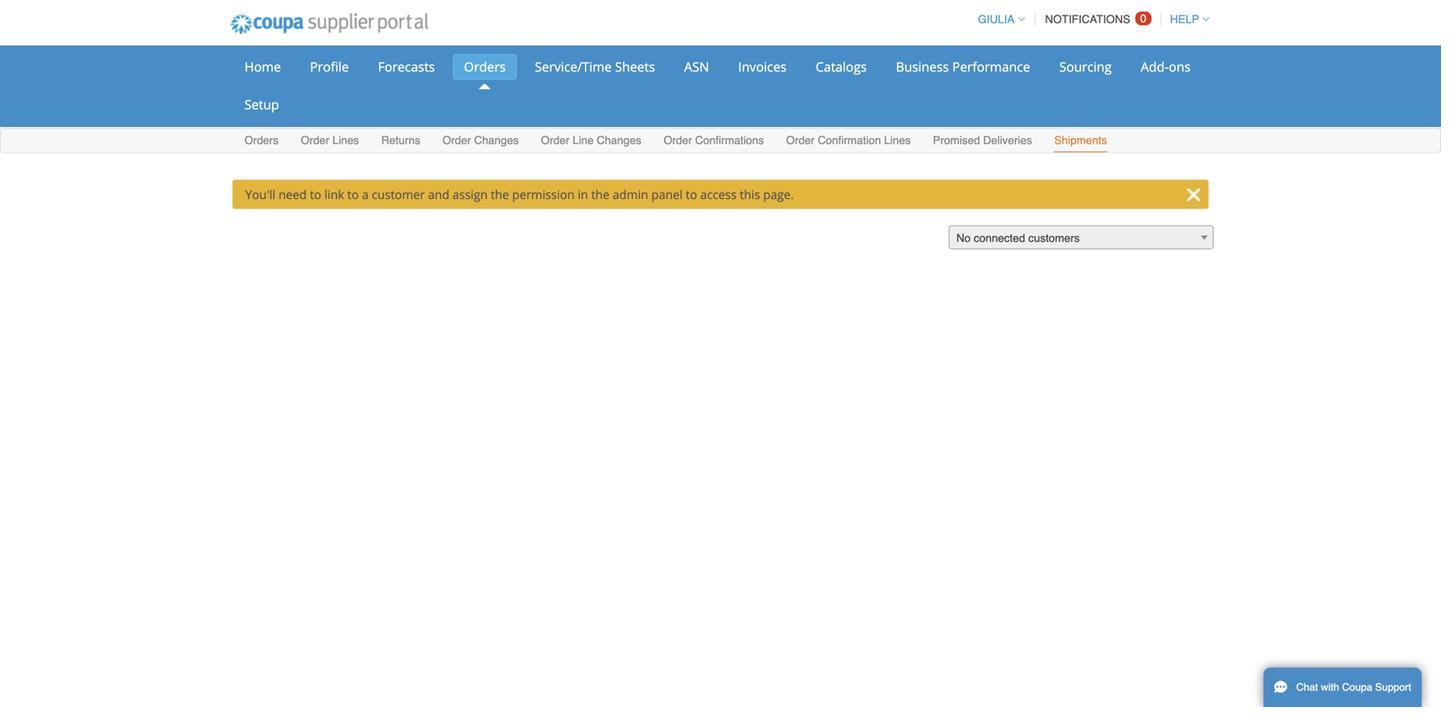 Task type: describe. For each thing, give the bounding box(es) containing it.
forecasts
[[378, 58, 435, 76]]

promised
[[933, 134, 981, 147]]

chat with coupa support button
[[1264, 668, 1422, 707]]

asn link
[[673, 54, 721, 80]]

order lines
[[301, 134, 359, 147]]

home link
[[233, 54, 292, 80]]

business performance
[[896, 58, 1031, 76]]

3 to from the left
[[686, 186, 698, 203]]

access
[[701, 186, 737, 203]]

order line changes link
[[540, 130, 643, 152]]

in
[[578, 186, 588, 203]]

forecasts link
[[367, 54, 446, 80]]

notifications
[[1046, 13, 1131, 26]]

add-
[[1141, 58, 1169, 76]]

service/time sheets link
[[524, 54, 667, 80]]

1 the from the left
[[491, 186, 509, 203]]

setup link
[[233, 92, 290, 118]]

ons
[[1169, 58, 1191, 76]]

sourcing
[[1060, 58, 1112, 76]]

catalogs link
[[805, 54, 878, 80]]

sheets
[[615, 58, 655, 76]]

confirmations
[[695, 134, 764, 147]]

business performance link
[[885, 54, 1042, 80]]

2 lines from the left
[[884, 134, 911, 147]]

giulia link
[[971, 13, 1025, 26]]

2 to from the left
[[347, 186, 359, 203]]

page.
[[764, 186, 794, 203]]

you'll
[[245, 186, 276, 203]]

invoices
[[738, 58, 787, 76]]

shipments
[[1055, 134, 1108, 147]]

asn
[[684, 58, 709, 76]]

promised deliveries link
[[933, 130, 1033, 152]]

0 vertical spatial orders
[[464, 58, 506, 76]]

0
[[1141, 12, 1147, 25]]

admin
[[613, 186, 649, 203]]

no
[[957, 232, 971, 245]]

coupa supplier portal image
[[219, 3, 440, 45]]

0 horizontal spatial orders link
[[244, 130, 280, 152]]

help link
[[1163, 13, 1210, 26]]

sourcing link
[[1049, 54, 1123, 80]]

1 lines from the left
[[333, 134, 359, 147]]

connected
[[974, 232, 1026, 245]]

catalogs
[[816, 58, 867, 76]]

service/time
[[535, 58, 612, 76]]

coupa
[[1343, 681, 1373, 693]]

returns
[[381, 134, 420, 147]]

this
[[740, 186, 760, 203]]

No connected customers text field
[[950, 226, 1213, 250]]

order for order confirmation lines
[[787, 134, 815, 147]]

business
[[896, 58, 949, 76]]

confirmation
[[818, 134, 881, 147]]

order for order line changes
[[541, 134, 570, 147]]

order confirmations link
[[663, 130, 765, 152]]

shipments link
[[1054, 130, 1108, 152]]

order confirmation lines link
[[786, 130, 912, 152]]

order lines link
[[300, 130, 360, 152]]

promised deliveries
[[933, 134, 1033, 147]]

you'll need to link to a customer and assign the permission in the admin panel to access this page.
[[245, 186, 794, 203]]

add-ons
[[1141, 58, 1191, 76]]

order line changes
[[541, 134, 642, 147]]



Task type: locate. For each thing, give the bounding box(es) containing it.
orders up order changes
[[464, 58, 506, 76]]

changes inside order changes link
[[474, 134, 519, 147]]

giulia
[[978, 13, 1015, 26]]

customer
[[372, 186, 425, 203]]

lines left returns
[[333, 134, 359, 147]]

lines right the confirmation
[[884, 134, 911, 147]]

1 to from the left
[[310, 186, 321, 203]]

order
[[301, 134, 329, 147], [443, 134, 471, 147], [541, 134, 570, 147], [664, 134, 692, 147], [787, 134, 815, 147]]

orders link
[[453, 54, 517, 80], [244, 130, 280, 152]]

support
[[1376, 681, 1412, 693]]

0 horizontal spatial the
[[491, 186, 509, 203]]

profile
[[310, 58, 349, 76]]

invoices link
[[727, 54, 798, 80]]

1 horizontal spatial orders
[[464, 58, 506, 76]]

order left confirmations
[[664, 134, 692, 147]]

permission
[[512, 186, 575, 203]]

the right assign
[[491, 186, 509, 203]]

1 vertical spatial orders
[[245, 134, 279, 147]]

the right in
[[591, 186, 610, 203]]

1 horizontal spatial lines
[[884, 134, 911, 147]]

0 horizontal spatial changes
[[474, 134, 519, 147]]

and
[[428, 186, 450, 203]]

need
[[279, 186, 307, 203]]

0 vertical spatial orders link
[[453, 54, 517, 80]]

line
[[573, 134, 594, 147]]

order changes
[[443, 134, 519, 147]]

0 horizontal spatial orders
[[245, 134, 279, 147]]

order for order lines
[[301, 134, 329, 147]]

lines
[[333, 134, 359, 147], [884, 134, 911, 147]]

no connected customers
[[957, 232, 1080, 245]]

home
[[245, 58, 281, 76]]

3 order from the left
[[541, 134, 570, 147]]

1 changes from the left
[[474, 134, 519, 147]]

service/time sheets
[[535, 58, 655, 76]]

order left line
[[541, 134, 570, 147]]

to right panel at top
[[686, 186, 698, 203]]

to left a
[[347, 186, 359, 203]]

add-ons link
[[1130, 54, 1202, 80]]

navigation containing notifications 0
[[971, 3, 1210, 36]]

a
[[362, 186, 369, 203]]

orders link down setup link
[[244, 130, 280, 152]]

1 horizontal spatial to
[[347, 186, 359, 203]]

1 horizontal spatial orders link
[[453, 54, 517, 80]]

navigation
[[971, 3, 1210, 36]]

panel
[[652, 186, 683, 203]]

order up assign
[[443, 134, 471, 147]]

No connected customers field
[[949, 225, 1214, 250]]

1 horizontal spatial the
[[591, 186, 610, 203]]

customers
[[1029, 232, 1080, 245]]

link
[[325, 186, 344, 203]]

chat with coupa support
[[1297, 681, 1412, 693]]

2 order from the left
[[443, 134, 471, 147]]

orders down setup link
[[245, 134, 279, 147]]

to
[[310, 186, 321, 203], [347, 186, 359, 203], [686, 186, 698, 203]]

changes
[[474, 134, 519, 147], [597, 134, 642, 147]]

notifications 0
[[1046, 12, 1147, 26]]

to left the "link"
[[310, 186, 321, 203]]

1 vertical spatial orders link
[[244, 130, 280, 152]]

setup
[[245, 96, 279, 113]]

4 order from the left
[[664, 134, 692, 147]]

order for order changes
[[443, 134, 471, 147]]

0 horizontal spatial lines
[[333, 134, 359, 147]]

1 horizontal spatial changes
[[597, 134, 642, 147]]

orders link up order changes
[[453, 54, 517, 80]]

order up the "link"
[[301, 134, 329, 147]]

orders
[[464, 58, 506, 76], [245, 134, 279, 147]]

with
[[1322, 681, 1340, 693]]

assign
[[453, 186, 488, 203]]

0 horizontal spatial to
[[310, 186, 321, 203]]

performance
[[953, 58, 1031, 76]]

changes inside order line changes link
[[597, 134, 642, 147]]

1 order from the left
[[301, 134, 329, 147]]

order confirmation lines
[[787, 134, 911, 147]]

changes right line
[[597, 134, 642, 147]]

deliveries
[[984, 134, 1033, 147]]

order for order confirmations
[[664, 134, 692, 147]]

order left the confirmation
[[787, 134, 815, 147]]

chat
[[1297, 681, 1319, 693]]

2 horizontal spatial to
[[686, 186, 698, 203]]

changes up you'll need to link to a customer and assign the permission in the admin panel to access this page.
[[474, 134, 519, 147]]

order confirmations
[[664, 134, 764, 147]]

profile link
[[299, 54, 360, 80]]

5 order from the left
[[787, 134, 815, 147]]

order changes link
[[442, 130, 520, 152]]

returns link
[[381, 130, 421, 152]]

the
[[491, 186, 509, 203], [591, 186, 610, 203]]

help
[[1171, 13, 1200, 26]]

2 changes from the left
[[597, 134, 642, 147]]

2 the from the left
[[591, 186, 610, 203]]



Task type: vqa. For each thing, say whether or not it's contained in the screenshot.
Help
yes



